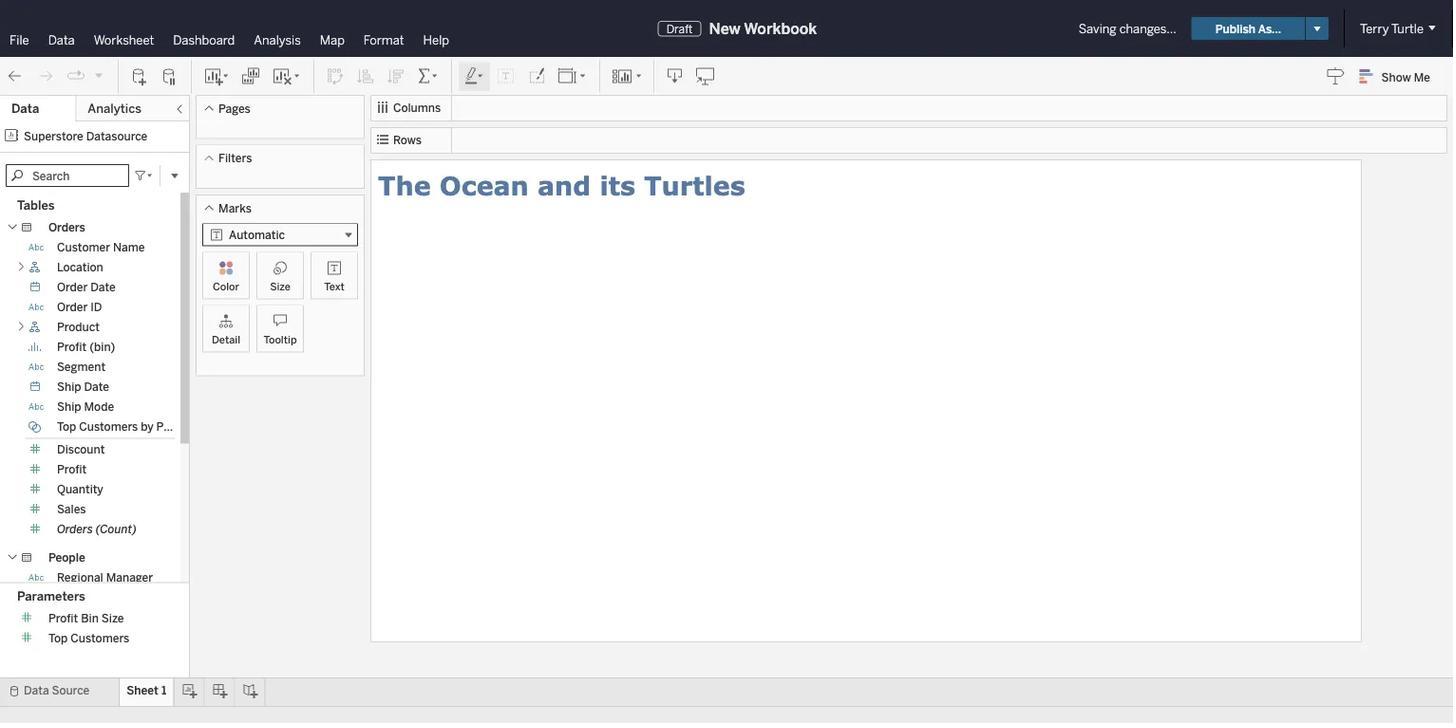 Task type: describe. For each thing, give the bounding box(es) containing it.
order id
[[57, 301, 102, 314]]

date for order date
[[90, 281, 116, 294]]

profit for profit (bin)
[[57, 341, 87, 354]]

bin
[[81, 612, 99, 626]]

undo image
[[6, 67, 25, 86]]

mode
[[84, 400, 114, 414]]

location
[[57, 261, 103, 275]]

profit bin size
[[48, 612, 124, 626]]

marks
[[218, 201, 252, 215]]

data source
[[24, 684, 90, 698]]

new worksheet image
[[203, 67, 230, 86]]

analysis
[[254, 32, 301, 47]]

customers for top customers
[[70, 632, 129, 645]]

customer name
[[57, 241, 145, 255]]

show
[[1382, 70, 1411, 84]]

tooltip
[[264, 333, 297, 346]]

sheet
[[127, 684, 159, 698]]

1 horizontal spatial size
[[270, 280, 291, 293]]

source
[[52, 684, 90, 698]]

analytics
[[88, 101, 141, 116]]

top for top customers
[[48, 632, 68, 645]]

format
[[364, 32, 404, 47]]

saving
[[1079, 21, 1117, 36]]

map
[[320, 32, 345, 47]]

replay animation image
[[66, 67, 85, 86]]

segment
[[57, 360, 106, 374]]

parameters
[[17, 589, 85, 604]]

its
[[600, 170, 635, 201]]

profit for profit bin size
[[48, 612, 78, 626]]

sales
[[57, 503, 86, 517]]

saving changes...
[[1079, 21, 1177, 36]]

(bin)
[[89, 341, 115, 354]]

swap rows and columns image
[[326, 67, 345, 86]]

filters
[[218, 152, 252, 165]]

draft
[[667, 22, 693, 35]]

orders (count)
[[57, 523, 137, 537]]

1 vertical spatial data
[[11, 101, 39, 116]]

publish
[[1216, 22, 1256, 35]]

clear sheet image
[[272, 67, 302, 86]]

show me button
[[1351, 62, 1448, 91]]

terry turtle
[[1360, 21, 1424, 36]]

quantity
[[57, 483, 103, 497]]

regional manager
[[57, 571, 153, 585]]

superstore
[[24, 129, 83, 143]]

order date
[[57, 281, 116, 294]]

profit (bin)
[[57, 341, 115, 354]]

turtle
[[1392, 21, 1424, 36]]

replay animation image
[[93, 70, 104, 81]]

regional
[[57, 571, 103, 585]]

the ocean and its turtles
[[378, 170, 745, 201]]

product
[[57, 321, 100, 334]]

datasource
[[86, 129, 148, 143]]

show labels image
[[497, 67, 516, 86]]

format workbook image
[[527, 67, 546, 86]]

date for ship date
[[84, 380, 109, 394]]

ship for ship date
[[57, 380, 81, 394]]

id
[[90, 301, 102, 314]]

new data source image
[[130, 67, 149, 86]]

manager
[[106, 571, 153, 585]]

top customers by profit
[[57, 420, 186, 434]]

sort ascending image
[[356, 67, 375, 86]]

pause auto updates image
[[161, 67, 180, 86]]



Task type: locate. For each thing, give the bounding box(es) containing it.
ship date
[[57, 380, 109, 394]]

tables
[[17, 198, 55, 213]]

me
[[1414, 70, 1431, 84]]

orders for orders (count)
[[57, 523, 93, 537]]

pages
[[218, 102, 250, 115]]

order for order date
[[57, 281, 88, 294]]

workbook
[[744, 19, 817, 38]]

customers
[[79, 420, 138, 434], [70, 632, 129, 645]]

customer
[[57, 241, 110, 255]]

0 vertical spatial size
[[270, 280, 291, 293]]

columns
[[393, 101, 441, 115]]

collapse image
[[174, 104, 185, 115]]

ocean
[[440, 170, 529, 201]]

orders for orders
[[48, 221, 85, 235]]

order
[[57, 281, 88, 294], [57, 301, 88, 314]]

profit for profit
[[57, 463, 87, 477]]

publish your workbook to edit in tableau desktop image
[[696, 67, 715, 86]]

ship mode
[[57, 400, 114, 414]]

1 vertical spatial top
[[48, 632, 68, 645]]

0 vertical spatial order
[[57, 281, 88, 294]]

profit down product
[[57, 341, 87, 354]]

orders
[[48, 221, 85, 235], [57, 523, 93, 537]]

top up discount
[[57, 420, 76, 434]]

show me
[[1382, 70, 1431, 84]]

detail
[[212, 333, 240, 346]]

1
[[161, 684, 167, 698]]

by
[[141, 420, 154, 434]]

data down undo image
[[11, 101, 39, 116]]

orders down sales
[[57, 523, 93, 537]]

name
[[113, 241, 145, 255]]

top for top customers by profit
[[57, 420, 76, 434]]

2 vertical spatial data
[[24, 684, 49, 698]]

order for order id
[[57, 301, 88, 314]]

top customers
[[48, 632, 129, 645]]

highlight image
[[464, 67, 485, 86]]

0 vertical spatial ship
[[57, 380, 81, 394]]

as...
[[1258, 22, 1281, 35]]

new workbook
[[709, 19, 817, 38]]

ship for ship mode
[[57, 400, 81, 414]]

top down the profit bin size
[[48, 632, 68, 645]]

date up 'id' on the left
[[90, 281, 116, 294]]

help
[[423, 32, 449, 47]]

publish as... button
[[1192, 17, 1305, 40]]

superstore datasource
[[24, 129, 148, 143]]

1 ship from the top
[[57, 380, 81, 394]]

profit
[[57, 341, 87, 354], [156, 420, 186, 434], [57, 463, 87, 477], [48, 612, 78, 626]]

ship
[[57, 380, 81, 394], [57, 400, 81, 414]]

(count)
[[96, 523, 137, 537]]

and
[[538, 170, 591, 201]]

1 vertical spatial size
[[101, 612, 124, 626]]

size right bin
[[101, 612, 124, 626]]

the
[[378, 170, 431, 201]]

size up tooltip
[[270, 280, 291, 293]]

turtles
[[644, 170, 745, 201]]

customers for top customers by profit
[[79, 420, 138, 434]]

redo image
[[36, 67, 55, 86]]

text
[[324, 280, 345, 293]]

discount
[[57, 443, 105, 457]]

customers down mode
[[79, 420, 138, 434]]

customers down bin
[[70, 632, 129, 645]]

file
[[9, 32, 29, 47]]

data up replay animation image
[[48, 32, 75, 47]]

orders up customer
[[48, 221, 85, 235]]

rows
[[393, 133, 422, 147]]

fit image
[[558, 67, 588, 86]]

size
[[270, 280, 291, 293], [101, 612, 124, 626]]

Search text field
[[6, 164, 129, 187]]

top
[[57, 420, 76, 434], [48, 632, 68, 645]]

data
[[48, 32, 75, 47], [11, 101, 39, 116], [24, 684, 49, 698]]

totals image
[[417, 67, 440, 86]]

order up order id
[[57, 281, 88, 294]]

2 ship from the top
[[57, 400, 81, 414]]

0 horizontal spatial size
[[101, 612, 124, 626]]

date
[[90, 281, 116, 294], [84, 380, 109, 394]]

0 vertical spatial orders
[[48, 221, 85, 235]]

sheet 1
[[127, 684, 167, 698]]

1 vertical spatial customers
[[70, 632, 129, 645]]

changes...
[[1120, 21, 1177, 36]]

download image
[[666, 67, 685, 86]]

0 vertical spatial top
[[57, 420, 76, 434]]

0 vertical spatial customers
[[79, 420, 138, 434]]

data left source
[[24, 684, 49, 698]]

1 vertical spatial order
[[57, 301, 88, 314]]

2 order from the top
[[57, 301, 88, 314]]

1 order from the top
[[57, 281, 88, 294]]

ship down the ship date
[[57, 400, 81, 414]]

0 vertical spatial date
[[90, 281, 116, 294]]

data guide image
[[1327, 66, 1346, 85]]

publish as...
[[1216, 22, 1281, 35]]

show/hide cards image
[[612, 67, 642, 86]]

duplicate image
[[241, 67, 260, 86]]

profit right by
[[156, 420, 186, 434]]

dashboard
[[173, 32, 235, 47]]

1 vertical spatial orders
[[57, 523, 93, 537]]

worksheet
[[94, 32, 154, 47]]

ship down segment
[[57, 380, 81, 394]]

order up product
[[57, 301, 88, 314]]

sort descending image
[[387, 67, 406, 86]]

new
[[709, 19, 741, 38]]

0 vertical spatial data
[[48, 32, 75, 47]]

people
[[48, 551, 85, 565]]

color
[[213, 280, 239, 293]]

1 vertical spatial ship
[[57, 400, 81, 414]]

terry
[[1360, 21, 1389, 36]]

profit up quantity
[[57, 463, 87, 477]]

1 vertical spatial date
[[84, 380, 109, 394]]

profit down the parameters
[[48, 612, 78, 626]]

date up mode
[[84, 380, 109, 394]]



Task type: vqa. For each thing, say whether or not it's contained in the screenshot.
Favorites Link
no



